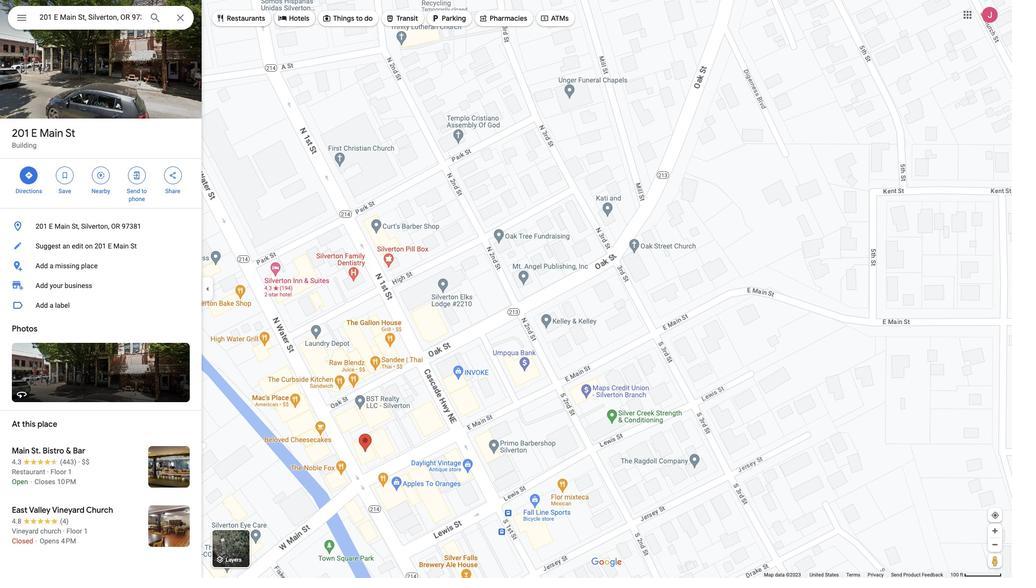 Task type: locate. For each thing, give the bounding box(es) containing it.
2 a from the top
[[50, 302, 53, 310]]

· inside vineyard church · floor 1 closed ⋅ opens 4 pm
[[63, 528, 65, 536]]

send inside send to phone
[[127, 188, 140, 195]]

st,
[[72, 223, 79, 230]]

footer
[[765, 572, 951, 579]]


[[323, 13, 331, 24]]

4.8
[[12, 518, 21, 526]]

send left product
[[892, 573, 903, 578]]

201 right on
[[95, 242, 106, 250]]

0 vertical spatial 201
[[12, 127, 29, 140]]

1 vertical spatial send
[[892, 573, 903, 578]]

2 vertical spatial e
[[108, 242, 112, 250]]

100 ft button
[[951, 573, 1002, 578]]

add inside button
[[36, 262, 48, 270]]

pharmacies
[[490, 14, 528, 23]]

201 up building
[[12, 127, 29, 140]]

footer inside 'google maps' element
[[765, 572, 951, 579]]

add left label on the bottom left of page
[[36, 302, 48, 310]]

a for label
[[50, 302, 53, 310]]

1 vertical spatial place
[[37, 420, 57, 430]]

send product feedback
[[892, 573, 944, 578]]

an
[[63, 242, 70, 250]]

0 horizontal spatial ·
[[47, 468, 49, 476]]

st
[[65, 127, 75, 140], [131, 242, 137, 250]]

footer containing map data ©2023
[[765, 572, 951, 579]]

add down suggest
[[36, 262, 48, 270]]

1
[[68, 468, 72, 476], [84, 528, 88, 536]]

4.8 stars 4 reviews image
[[12, 517, 69, 527]]

zoom in image
[[992, 528, 999, 535]]

a inside "add a label" button
[[50, 302, 53, 310]]

97381
[[122, 223, 141, 230]]

1 horizontal spatial st
[[131, 242, 137, 250]]

0 horizontal spatial send
[[127, 188, 140, 195]]

0 horizontal spatial place
[[37, 420, 57, 430]]

· left price: moderate icon
[[78, 458, 80, 466]]

east valley vineyard church
[[12, 506, 113, 516]]

floor up 10 pm
[[51, 468, 66, 476]]

3 add from the top
[[36, 302, 48, 310]]

restaurants
[[227, 14, 265, 23]]

1 inside the "restaurant · floor 1 open ⋅ closes 10 pm"
[[68, 468, 72, 476]]

east
[[12, 506, 27, 516]]

· inside the "restaurant · floor 1 open ⋅ closes 10 pm"
[[47, 468, 49, 476]]

1 vertical spatial floor
[[66, 528, 82, 536]]

a
[[50, 262, 53, 270], [50, 302, 53, 310]]

place
[[81, 262, 98, 270], [37, 420, 57, 430]]

2 horizontal spatial 201
[[95, 242, 106, 250]]

price: moderate image
[[82, 458, 90, 466]]

2 vertical spatial 201
[[95, 242, 106, 250]]

⋅ down restaurant
[[30, 478, 33, 486]]

a inside add a missing place button
[[50, 262, 53, 270]]

suggest
[[36, 242, 61, 250]]

· $$
[[78, 458, 90, 466]]

1 a from the top
[[50, 262, 53, 270]]

 restaurants
[[216, 13, 265, 24]]

1 vertical spatial ⋅
[[35, 538, 38, 545]]

 transit
[[386, 13, 418, 24]]

1 vertical spatial a
[[50, 302, 53, 310]]

add left 'your'
[[36, 282, 48, 290]]

0 vertical spatial vineyard
[[52, 506, 84, 516]]

show your location image
[[992, 511, 1000, 520]]

nearby
[[92, 188, 110, 195]]

add for add a label
[[36, 302, 48, 310]]

e up suggest
[[49, 223, 53, 230]]

 hotels
[[278, 13, 310, 24]]

photos
[[12, 324, 37, 334]]

1 add from the top
[[36, 262, 48, 270]]

(4)
[[60, 518, 69, 526]]

1 vertical spatial 1
[[84, 528, 88, 536]]

to inside send to phone
[[142, 188, 147, 195]]

vineyard up closed
[[12, 528, 39, 536]]

business
[[65, 282, 92, 290]]

0 horizontal spatial to
[[142, 188, 147, 195]]

1 vertical spatial vineyard
[[12, 528, 39, 536]]

e for st
[[31, 127, 37, 140]]

add
[[36, 262, 48, 270], [36, 282, 48, 290], [36, 302, 48, 310]]

201 inside the '201 e main st building'
[[12, 127, 29, 140]]

add your business link
[[0, 276, 202, 296]]

1 horizontal spatial ⋅
[[35, 538, 38, 545]]

church
[[40, 528, 61, 536]]

send
[[127, 188, 140, 195], [892, 573, 903, 578]]

send up phone on the top of page
[[127, 188, 140, 195]]

1 horizontal spatial to
[[356, 14, 363, 23]]

at this place
[[12, 420, 57, 430]]

0 horizontal spatial ⋅
[[30, 478, 33, 486]]

⋅ left opens
[[35, 538, 38, 545]]

1 horizontal spatial e
[[49, 223, 53, 230]]

0 vertical spatial floor
[[51, 468, 66, 476]]

 search field
[[8, 6, 194, 32]]

201 e main st main content
[[0, 0, 202, 579]]

do
[[365, 14, 373, 23]]

1 vertical spatial to
[[142, 188, 147, 195]]

0 horizontal spatial 201
[[12, 127, 29, 140]]

vineyard inside vineyard church · floor 1 closed ⋅ opens 4 pm
[[12, 528, 39, 536]]

main up the 
[[40, 127, 63, 140]]


[[16, 11, 28, 25]]

st inside button
[[131, 242, 137, 250]]

floor
[[51, 468, 66, 476], [66, 528, 82, 536]]

1 down (443)
[[68, 468, 72, 476]]

closed
[[12, 538, 33, 545]]

0 vertical spatial e
[[31, 127, 37, 140]]

add a label
[[36, 302, 70, 310]]

1 horizontal spatial send
[[892, 573, 903, 578]]

0 vertical spatial 1
[[68, 468, 72, 476]]

add your business
[[36, 282, 92, 290]]

st down "97381"
[[131, 242, 137, 250]]

4 pm
[[61, 538, 76, 545]]

0 horizontal spatial e
[[31, 127, 37, 140]]

floor inside vineyard church · floor 1 closed ⋅ opens 4 pm
[[66, 528, 82, 536]]

main inside the '201 e main st building'
[[40, 127, 63, 140]]

1 horizontal spatial ·
[[63, 528, 65, 536]]

201
[[12, 127, 29, 140], [36, 223, 47, 230], [95, 242, 106, 250]]

1 vertical spatial e
[[49, 223, 53, 230]]

0 horizontal spatial floor
[[51, 468, 66, 476]]

a left the "missing"
[[50, 262, 53, 270]]

e inside the '201 e main st building'
[[31, 127, 37, 140]]

add inside button
[[36, 302, 48, 310]]

0 horizontal spatial 1
[[68, 468, 72, 476]]

or
[[111, 223, 120, 230]]

a left label on the bottom left of page
[[50, 302, 53, 310]]

st up the 
[[65, 127, 75, 140]]

2 vertical spatial add
[[36, 302, 48, 310]]

vineyard church · floor 1 closed ⋅ opens 4 pm
[[12, 528, 88, 545]]

1 vertical spatial ·
[[47, 468, 49, 476]]

main up 4.3
[[12, 447, 30, 456]]

feedback
[[922, 573, 944, 578]]

share
[[165, 188, 180, 195]]


[[96, 170, 105, 181]]

actions for 201 e main st region
[[0, 159, 202, 208]]

a for missing
[[50, 262, 53, 270]]

place right this
[[37, 420, 57, 430]]

· down (4)
[[63, 528, 65, 536]]

data
[[776, 573, 785, 578]]

None field
[[40, 11, 141, 23]]

0 vertical spatial to
[[356, 14, 363, 23]]

201 up suggest
[[36, 223, 47, 230]]

1 vertical spatial add
[[36, 282, 48, 290]]

0 horizontal spatial st
[[65, 127, 75, 140]]

floor up '4 pm'
[[66, 528, 82, 536]]


[[431, 13, 440, 24]]

hotels
[[289, 14, 310, 23]]

edit
[[72, 242, 83, 250]]

e
[[31, 127, 37, 140], [49, 223, 53, 230], [108, 242, 112, 250]]

main
[[40, 127, 63, 140], [55, 223, 70, 230], [114, 242, 129, 250], [12, 447, 30, 456]]

e up building
[[31, 127, 37, 140]]

to left do
[[356, 14, 363, 23]]

terms
[[847, 573, 861, 578]]

add for add a missing place
[[36, 262, 48, 270]]

e down the or
[[108, 242, 112, 250]]

vineyard up (4)
[[52, 506, 84, 516]]

2 add from the top
[[36, 282, 48, 290]]

open
[[12, 478, 28, 486]]

1 vertical spatial 201
[[36, 223, 47, 230]]

add a missing place
[[36, 262, 98, 270]]

vineyard
[[52, 506, 84, 516], [12, 528, 39, 536]]

1 vertical spatial st
[[131, 242, 137, 250]]

show street view coverage image
[[989, 554, 1003, 569]]


[[479, 13, 488, 24]]

send inside button
[[892, 573, 903, 578]]

0 vertical spatial place
[[81, 262, 98, 270]]

1 horizontal spatial place
[[81, 262, 98, 270]]

0 vertical spatial ⋅
[[30, 478, 33, 486]]

2 vertical spatial ·
[[63, 528, 65, 536]]

·
[[78, 458, 80, 466], [47, 468, 49, 476], [63, 528, 65, 536]]

place down on
[[81, 262, 98, 270]]

google maps element
[[0, 0, 1013, 579]]

1 horizontal spatial 1
[[84, 528, 88, 536]]

1 horizontal spatial floor
[[66, 528, 82, 536]]

st.
[[31, 447, 41, 456]]

⋅ inside the "restaurant · floor 1 open ⋅ closes 10 pm"
[[30, 478, 33, 486]]

0 vertical spatial a
[[50, 262, 53, 270]]

to up phone on the top of page
[[142, 188, 147, 195]]

0 vertical spatial st
[[65, 127, 75, 140]]

0 horizontal spatial vineyard
[[12, 528, 39, 536]]

0 vertical spatial ·
[[78, 458, 80, 466]]

100 ft
[[951, 573, 964, 578]]

to
[[356, 14, 363, 23], [142, 188, 147, 195]]


[[216, 13, 225, 24]]

· up closes
[[47, 468, 49, 476]]

100
[[951, 573, 960, 578]]

floor inside the "restaurant · floor 1 open ⋅ closes 10 pm"
[[51, 468, 66, 476]]

google account: james peterson  
(james.peterson1902@gmail.com) image
[[983, 7, 998, 23]]

suggest an edit on 201 e main st
[[36, 242, 137, 250]]

to inside ' things to do'
[[356, 14, 363, 23]]

1 down church
[[84, 528, 88, 536]]

0 vertical spatial add
[[36, 262, 48, 270]]

0 vertical spatial send
[[127, 188, 140, 195]]

⋅
[[30, 478, 33, 486], [35, 538, 38, 545]]

1 horizontal spatial 201
[[36, 223, 47, 230]]



Task type: vqa. For each thing, say whether or not it's contained in the screenshot.


Task type: describe. For each thing, give the bounding box(es) containing it.

[[132, 170, 141, 181]]

©2023
[[787, 573, 802, 578]]

main left st,
[[55, 223, 70, 230]]

phone
[[129, 196, 145, 203]]

building
[[12, 141, 37, 149]]


[[168, 170, 177, 181]]

main st. bistro & bar
[[12, 447, 85, 456]]

4.3 stars 443 reviews image
[[12, 457, 76, 467]]

main down the or
[[114, 242, 129, 250]]

2 horizontal spatial e
[[108, 242, 112, 250]]

add a label button
[[0, 296, 202, 316]]


[[386, 13, 395, 24]]

label
[[55, 302, 70, 310]]

send product feedback button
[[892, 572, 944, 579]]

map
[[765, 573, 774, 578]]

directions
[[16, 188, 42, 195]]

⋅ inside vineyard church · floor 1 closed ⋅ opens 4 pm
[[35, 538, 38, 545]]

 things to do
[[323, 13, 373, 24]]

 pharmacies
[[479, 13, 528, 24]]

collapse side panel image
[[202, 284, 213, 295]]

states
[[826, 573, 840, 578]]

1 inside vineyard church · floor 1 closed ⋅ opens 4 pm
[[84, 528, 88, 536]]

church
[[86, 506, 113, 516]]

privacy button
[[868, 572, 884, 579]]

terms button
[[847, 572, 861, 579]]

e for st,
[[49, 223, 53, 230]]

2 horizontal spatial ·
[[78, 458, 80, 466]]

restaurant · floor 1 open ⋅ closes 10 pm
[[12, 468, 76, 486]]


[[278, 13, 287, 24]]

bistro
[[43, 447, 64, 456]]

10 pm
[[57, 478, 76, 486]]

$$
[[82, 458, 90, 466]]

things
[[333, 14, 355, 23]]

your
[[50, 282, 63, 290]]

none field inside 201 e main st, silverton, or 97381 field
[[40, 11, 141, 23]]

201 e main st, silverton, or 97381
[[36, 223, 141, 230]]

suggest an edit on 201 e main st button
[[0, 236, 202, 256]]


[[60, 170, 69, 181]]

this
[[22, 420, 36, 430]]

map data ©2023
[[765, 573, 803, 578]]

add for add your business
[[36, 282, 48, 290]]

&
[[66, 447, 71, 456]]

united
[[810, 573, 824, 578]]

201 e main st building
[[12, 127, 75, 149]]

zoom out image
[[992, 542, 999, 549]]

restaurant
[[12, 468, 45, 476]]

silverton,
[[81, 223, 109, 230]]

send for send product feedback
[[892, 573, 903, 578]]

layers
[[226, 558, 242, 564]]

valley
[[29, 506, 51, 516]]

bar
[[73, 447, 85, 456]]

parking
[[442, 14, 466, 23]]

201 e main st, silverton, or 97381 button
[[0, 217, 202, 236]]

 atms
[[540, 13, 569, 24]]

send for send to phone
[[127, 188, 140, 195]]

 parking
[[431, 13, 466, 24]]

atms
[[551, 14, 569, 23]]

united states button
[[810, 572, 840, 579]]

save
[[59, 188, 71, 195]]

united states
[[810, 573, 840, 578]]

4.3
[[12, 458, 21, 466]]


[[24, 170, 33, 181]]

privacy
[[868, 573, 884, 578]]

send to phone
[[127, 188, 147, 203]]

st inside the '201 e main st building'
[[65, 127, 75, 140]]

opens
[[40, 538, 59, 545]]

201 for st
[[12, 127, 29, 140]]

(443)
[[60, 458, 76, 466]]

missing
[[55, 262, 79, 270]]

product
[[904, 573, 921, 578]]

transit
[[397, 14, 418, 23]]


[[540, 13, 549, 24]]

201 E Main St, Silverton, OR 97381 field
[[8, 6, 194, 30]]

ft
[[961, 573, 964, 578]]

add a missing place button
[[0, 256, 202, 276]]

 button
[[8, 6, 36, 32]]

1 horizontal spatial vineyard
[[52, 506, 84, 516]]

place inside add a missing place button
[[81, 262, 98, 270]]

201 for st,
[[36, 223, 47, 230]]

closes
[[34, 478, 55, 486]]



